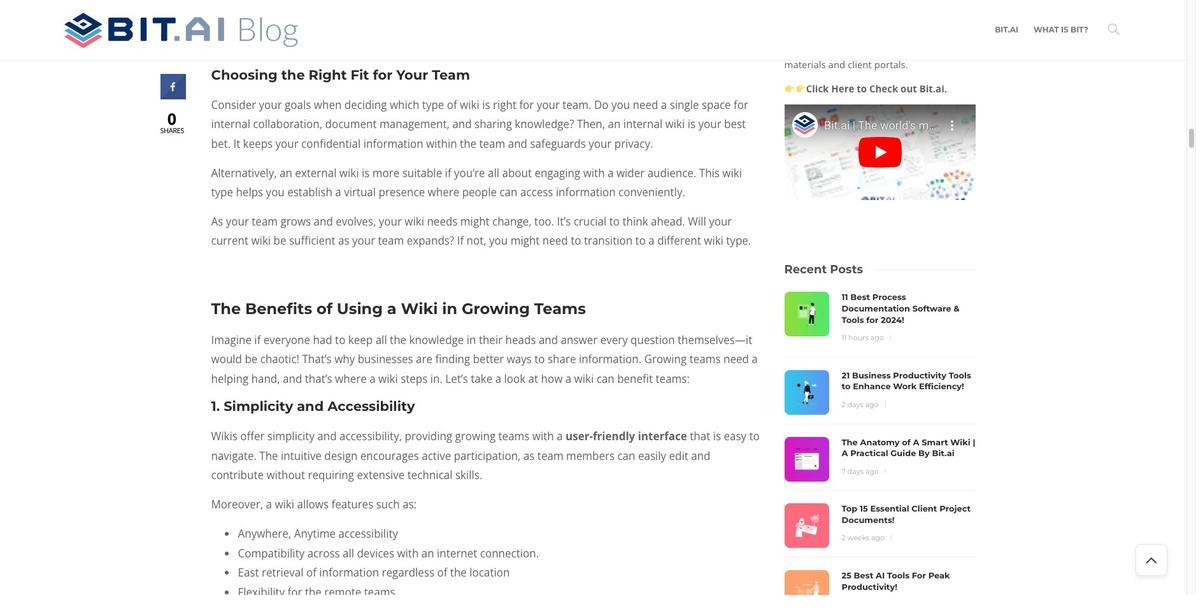 Task type: vqa. For each thing, say whether or not it's contained in the screenshot.
Messages,
no



Task type: locate. For each thing, give the bounding box(es) containing it.
is inside that is easy to navigate. the intuitive design encourages active participation, as team members can easily edit and contribute without requiring extensive technical skills.
[[713, 429, 721, 444]]

1 horizontal spatial be
[[274, 233, 286, 248]]

0 vertical spatial with
[[583, 165, 605, 180]]

be up the hand,
[[245, 352, 258, 366]]

for down the documentation
[[867, 314, 879, 325]]

ago down enhance
[[866, 400, 879, 409]]

think
[[623, 214, 648, 229]]

in inside imagine if everyone had to keep all the knowledge in their heads and answer every question themselves—it would be chaotic! that's why businesses are finding better ways to share information. growing teams need a helping hand, and that's where a wiki steps in. let's take a look at how a wiki can benefit teams:
[[467, 332, 476, 347]]

wiki for a
[[401, 299, 438, 318]]

&
[[954, 303, 960, 313]]

connection.
[[480, 546, 539, 560]]

growing up teams:
[[645, 352, 687, 366]]

is down single
[[688, 117, 696, 131]]

can
[[500, 185, 518, 200], [597, 371, 615, 386], [618, 448, 636, 463]]

expands?
[[407, 233, 454, 248]]

1 horizontal spatial you
[[489, 233, 508, 248]]

0 vertical spatial if
[[445, 165, 452, 180]]

2 vertical spatial need
[[724, 352, 749, 366]]

wiki up expands?
[[405, 214, 424, 229]]

wiki up virtual
[[340, 165, 359, 180]]

tools inside 21 business productivity tools to enhance work efficiency!
[[949, 370, 972, 380]]

the inside the anatomy of a smart wiki | a practical guide by bit.ai
[[842, 437, 858, 447]]

grows
[[281, 214, 311, 229]]

ago down practical
[[866, 467, 879, 476]]

bit.ai link
[[995, 8, 1019, 52]]

2 horizontal spatial an
[[608, 117, 621, 131]]

1 vertical spatial where
[[335, 371, 367, 386]]

the inside imagine if everyone had to keep all the knowledge in their heads and answer every question themselves—it would be chaotic! that's why businesses are finding better ways to share information. growing teams need a helping hand, and that's where a wiki steps in. let's take a look at how a wiki can benefit teams:
[[390, 332, 407, 347]]

an inside alternatively, an external wiki is more suitable if you're all about engaging with a wider audience. this wiki type helps you establish a virtual presence where people can access information conveniently.
[[280, 165, 292, 180]]

anatomy
[[860, 437, 900, 447]]

teams
[[690, 352, 721, 366], [499, 429, 530, 444]]

1 vertical spatial be
[[245, 352, 258, 366]]

alternatively, an external wiki is more suitable if you're all about engaging with a wider audience. this wiki type helps you establish a virtual presence where people can access information conveniently.
[[211, 165, 742, 200]]

the up imagine
[[211, 299, 241, 318]]

you right helps
[[266, 185, 285, 200]]

tools for 25 best ai tools for peak productivity!
[[887, 570, 910, 581]]

needs
[[427, 214, 458, 229]]

1 vertical spatial information
[[556, 185, 616, 200]]

and down that's
[[297, 398, 324, 414]]

weeks
[[848, 534, 870, 542]]

might up not,
[[461, 214, 490, 229]]

team inside that is easy to navigate. the intuitive design encourages active participation, as team members can easily edit and contribute without requiring extensive technical skills.
[[538, 448, 564, 463]]

1 vertical spatial as
[[524, 448, 535, 463]]

1 horizontal spatial can
[[597, 371, 615, 386]]

need inside 'as your team grows and evolves, your wiki needs might change, too. it's crucial to think ahead. will your current wiki be sufficient as your team expands? if not, you might need to transition to a different wiki type.'
[[543, 233, 568, 248]]

1 vertical spatial with
[[533, 429, 554, 444]]

0 vertical spatial type
[[422, 97, 444, 112]]

need down themselves—it
[[724, 352, 749, 366]]

business
[[852, 370, 891, 380]]

0 horizontal spatial type
[[211, 185, 233, 200]]

0 horizontal spatial in
[[442, 299, 458, 318]]

0 vertical spatial tools
[[842, 314, 864, 325]]

2 weeks ago link
[[842, 534, 885, 542]]

can down information.
[[597, 371, 615, 386]]

0 vertical spatial the
[[211, 299, 241, 318]]

engaging
[[535, 165, 581, 180]]

ago for efficiency!
[[866, 400, 879, 409]]

information up crucial
[[556, 185, 616, 200]]

1 vertical spatial 11
[[842, 333, 847, 342]]

1 horizontal spatial need
[[633, 97, 658, 112]]

best up productivity!
[[854, 570, 874, 581]]

an up regardless
[[422, 546, 434, 560]]

0 vertical spatial growing
[[462, 299, 530, 318]]

is inside alternatively, an external wiki is more suitable if you're all about engaging with a wider audience. this wiki type helps you establish a virtual presence where people can access information conveniently.
[[362, 165, 370, 180]]

1 vertical spatial wiki
[[951, 437, 971, 447]]

internal up privacy.
[[624, 117, 663, 131]]

where down suitable
[[428, 185, 460, 200]]

with left the user-
[[533, 429, 554, 444]]

1 horizontal spatial teams
[[690, 352, 721, 366]]

2 horizontal spatial the
[[842, 437, 858, 447]]

0 horizontal spatial the
[[211, 299, 241, 318]]

in
[[442, 299, 458, 318], [467, 332, 476, 347]]

as down evolves,
[[338, 233, 350, 248]]

0 horizontal spatial might
[[461, 214, 490, 229]]

the anatomy of a smart wiki | a practical guide by bit.ai link
[[842, 437, 976, 459]]

need inside imagine if everyone had to keep all the knowledge in their heads and answer every question themselves—it would be chaotic! that's why businesses are finding better ways to share information. growing teams need a helping hand, and that's where a wiki steps in. let's take a look at how a wiki can benefit teams:
[[724, 352, 749, 366]]

0 horizontal spatial a
[[842, 448, 848, 458]]

tools inside "25 best ai tools for peak productivity!"
[[887, 570, 910, 581]]

retrieval
[[262, 565, 304, 580]]

2 horizontal spatial need
[[724, 352, 749, 366]]

2 for 21 business productivity tools to enhance work efficiency!
[[842, 400, 846, 409]]

as inside that is easy to navigate. the intuitive design encourages active participation, as team members can easily edit and contribute without requiring extensive technical skills.
[[524, 448, 535, 463]]

2 horizontal spatial can
[[618, 448, 636, 463]]

productivity
[[893, 370, 947, 380]]

11 down 'posts'
[[842, 292, 849, 302]]

1 vertical spatial best
[[854, 570, 874, 581]]

wiki
[[401, 299, 438, 318], [951, 437, 971, 447]]

the right 'within'
[[460, 136, 477, 151]]

1 vertical spatial an
[[280, 165, 292, 180]]

benefits
[[245, 299, 312, 318]]

participation,
[[454, 448, 521, 463]]

growing inside imagine if everyone had to keep all the knowledge in their heads and answer every question themselves—it would be chaotic! that's why businesses are finding better ways to share information. growing teams need a helping hand, and that's where a wiki steps in. let's take a look at how a wiki can benefit teams:
[[645, 352, 687, 366]]

of up guide
[[902, 437, 911, 447]]

2 vertical spatial with
[[397, 546, 419, 560]]

0 vertical spatial information
[[364, 136, 423, 151]]

1 vertical spatial type
[[211, 185, 233, 200]]

1 vertical spatial can
[[597, 371, 615, 386]]

how
[[541, 371, 563, 386]]

0 horizontal spatial if
[[254, 332, 261, 347]]

and
[[453, 117, 472, 131], [508, 136, 528, 151], [314, 214, 333, 229], [539, 332, 558, 347], [283, 371, 302, 386], [297, 398, 324, 414], [318, 429, 337, 444], [691, 448, 711, 463]]

1 vertical spatial the
[[842, 437, 858, 447]]

for inside 11 best process documentation software & tools for 2024!
[[867, 314, 879, 325]]

the up practical
[[842, 437, 858, 447]]

safeguards
[[530, 136, 586, 151]]

ago right weeks
[[872, 534, 885, 542]]

1 vertical spatial 2
[[842, 534, 846, 542]]

1 horizontal spatial a
[[913, 437, 920, 447]]

0 vertical spatial 11
[[842, 292, 849, 302]]

a down "businesses"
[[370, 371, 376, 386]]

as right 'participation,'
[[524, 448, 535, 463]]

across
[[308, 546, 340, 560]]

2 vertical spatial an
[[422, 546, 434, 560]]

11 hours ago link
[[842, 333, 884, 342]]

1 vertical spatial in
[[467, 332, 476, 347]]

top 15 essential client project documents!
[[842, 504, 971, 525]]

providing
[[405, 429, 452, 444]]

1 vertical spatial bit.ai
[[932, 448, 955, 458]]

2 11 from the top
[[842, 333, 847, 342]]

7 days ago
[[842, 467, 879, 476]]

1 horizontal spatial with
[[533, 429, 554, 444]]

type left helps
[[211, 185, 233, 200]]

need left single
[[633, 97, 658, 112]]

of down the internet
[[437, 565, 448, 580]]

team left members in the bottom of the page
[[538, 448, 564, 463]]

an left external
[[280, 165, 292, 180]]

0 vertical spatial can
[[500, 185, 518, 200]]

in left their
[[467, 332, 476, 347]]

tools up efficiency!
[[949, 370, 972, 380]]

to
[[857, 82, 867, 95], [610, 214, 620, 229], [571, 233, 581, 248], [636, 233, 646, 248], [335, 332, 346, 347], [535, 352, 545, 366], [842, 381, 851, 391], [750, 429, 760, 444]]

1 horizontal spatial if
[[445, 165, 452, 180]]

1.
[[211, 398, 220, 414]]

0 horizontal spatial teams
[[499, 429, 530, 444]]

0 vertical spatial best
[[851, 292, 870, 302]]

businesses
[[358, 352, 413, 366]]

documents!
[[842, 515, 895, 525]]

wiki down single
[[666, 117, 685, 131]]

all right across
[[343, 546, 354, 560]]

the for the benefits of using a wiki in growing teams
[[211, 299, 241, 318]]

you
[[612, 97, 630, 112], [266, 185, 285, 200], [489, 233, 508, 248]]

11 left hours
[[842, 333, 847, 342]]

a up 7
[[842, 448, 848, 458]]

days for the anatomy of a smart wiki | a practical guide by bit.ai
[[848, 467, 864, 476]]

deciding
[[345, 97, 387, 112]]

0 horizontal spatial internal
[[211, 117, 250, 131]]

your up collaboration,
[[259, 97, 282, 112]]

0 horizontal spatial growing
[[462, 299, 530, 318]]

11 inside 11 best process documentation software & tools for 2024!
[[842, 292, 849, 302]]

about
[[502, 165, 532, 180]]

bit blog image
[[59, 10, 308, 51]]

2 vertical spatial the
[[260, 448, 278, 463]]

and up sufficient on the left top of page
[[314, 214, 333, 229]]

fit
[[351, 67, 369, 83]]

2 left weeks
[[842, 534, 846, 542]]

👉 image
[[796, 84, 806, 94]]

1 horizontal spatial in
[[467, 332, 476, 347]]

not,
[[467, 233, 487, 248]]

and down chaotic!
[[283, 371, 302, 386]]

top 15 essential client project documents! link
[[842, 504, 976, 526]]

wiki left |
[[951, 437, 971, 447]]

2
[[842, 400, 846, 409], [842, 534, 846, 542]]

0 horizontal spatial you
[[266, 185, 285, 200]]

1 horizontal spatial growing
[[645, 352, 687, 366]]

11 best process documentation software & tools for 2024! link
[[842, 292, 976, 326]]

1 horizontal spatial as
[[524, 448, 535, 463]]

a down "ahead."
[[649, 233, 655, 248]]

privacy.
[[615, 136, 653, 151]]

imagine
[[211, 332, 252, 347]]

all inside alternatively, an external wiki is more suitable if you're all about engaging with a wider audience. this wiki type helps you establish a virtual presence where people can access information conveniently.
[[488, 165, 500, 180]]

0 vertical spatial need
[[633, 97, 658, 112]]

1 horizontal spatial wiki
[[951, 437, 971, 447]]

1 vertical spatial growing
[[645, 352, 687, 366]]

in up knowledge
[[442, 299, 458, 318]]

information inside consider your goals when deciding which type of wiki is right for your team. do you need a single space for internal collaboration, document management, and sharing knowledge? then, an internal wiki is your best bet. it keeps your confidential information within the team and safeguards your privacy.
[[364, 136, 423, 151]]

change,
[[493, 214, 532, 229]]

tools
[[842, 314, 864, 325], [949, 370, 972, 380], [887, 570, 910, 581]]

1 horizontal spatial tools
[[887, 570, 910, 581]]

an right then,
[[608, 117, 621, 131]]

best
[[724, 117, 746, 131]]

1 2 from the top
[[842, 400, 846, 409]]

ago right hours
[[871, 333, 884, 342]]

0 vertical spatial all
[[488, 165, 500, 180]]

2 vertical spatial information
[[319, 565, 379, 580]]

team
[[479, 136, 505, 151], [252, 214, 278, 229], [378, 233, 404, 248], [538, 448, 564, 463]]

best inside "25 best ai tools for peak productivity!"
[[854, 570, 874, 581]]

2 horizontal spatial you
[[612, 97, 630, 112]]

to right ways
[[535, 352, 545, 366]]

type inside alternatively, an external wiki is more suitable if you're all about engaging with a wider audience. this wiki type helps you establish a virtual presence where people can access information conveniently.
[[211, 185, 233, 200]]

1 vertical spatial you
[[266, 185, 285, 200]]

2 horizontal spatial with
[[583, 165, 605, 180]]

team down sharing
[[479, 136, 505, 151]]

0 vertical spatial teams
[[690, 352, 721, 366]]

where down why
[[335, 371, 367, 386]]

1 horizontal spatial internal
[[624, 117, 663, 131]]

the for the anatomy of a smart wiki | a practical guide by bit.ai
[[842, 437, 858, 447]]

people
[[462, 185, 497, 200]]

project
[[940, 504, 971, 514]]

0 horizontal spatial tools
[[842, 314, 864, 325]]

information.
[[579, 352, 642, 366]]

0 vertical spatial as
[[338, 233, 350, 248]]

0 horizontal spatial with
[[397, 546, 419, 560]]

2 horizontal spatial all
[[488, 165, 500, 180]]

you right not,
[[489, 233, 508, 248]]

intuitive
[[281, 448, 322, 463]]

by
[[919, 448, 930, 458]]

and up about
[[508, 136, 528, 151]]

1 horizontal spatial bit.ai
[[995, 25, 1019, 34]]

wiki down "share"
[[574, 371, 594, 386]]

0 vertical spatial be
[[274, 233, 286, 248]]

an inside anywhere, anytime accessibility compatibility across all devices with an internet connection. east retrieval of information regardless of the location
[[422, 546, 434, 560]]

ago for a
[[866, 467, 879, 476]]

0 vertical spatial 2
[[842, 400, 846, 409]]

every
[[601, 332, 628, 347]]

check
[[870, 82, 899, 95]]

a inside 'as your team grows and evolves, your wiki needs might change, too. it's crucial to think ahead. will your current wiki be sufficient as your team expands? if not, you might need to transition to a different wiki type.'
[[649, 233, 655, 248]]

0 vertical spatial days
[[848, 400, 864, 409]]

25
[[842, 570, 852, 581]]

11 hours ago
[[842, 333, 884, 342]]

a
[[661, 97, 667, 112], [608, 165, 614, 180], [335, 185, 341, 200], [649, 233, 655, 248], [387, 299, 397, 318], [752, 352, 758, 366], [370, 371, 376, 386], [495, 371, 502, 386], [566, 371, 572, 386], [557, 429, 563, 444], [266, 497, 272, 512]]

0 horizontal spatial bit.ai
[[932, 448, 955, 458]]

11 for 11 best process documentation software & tools for 2024!
[[842, 292, 849, 302]]

tools right ai
[[887, 570, 910, 581]]

days down enhance
[[848, 400, 864, 409]]

all inside imagine if everyone had to keep all the knowledge in their heads and answer every question themselves—it would be chaotic! that's why businesses are finding better ways to share information. growing teams need a helping hand, and that's where a wiki steps in. let's take a look at how a wiki can benefit teams:
[[376, 332, 387, 347]]

bit.ai inside the anatomy of a smart wiki | a practical guide by bit.ai
[[932, 448, 955, 458]]

click here to check out bit.ai.
[[806, 82, 947, 95]]

ago for for
[[871, 333, 884, 342]]

11 for 11 hours ago
[[842, 333, 847, 342]]

if right imagine
[[254, 332, 261, 347]]

1 11 from the top
[[842, 292, 849, 302]]

0 vertical spatial where
[[428, 185, 460, 200]]

0 vertical spatial you
[[612, 97, 630, 112]]

0 horizontal spatial all
[[343, 546, 354, 560]]

1 vertical spatial a
[[842, 448, 848, 458]]

for
[[373, 67, 393, 83], [520, 97, 534, 112], [734, 97, 749, 112], [867, 314, 879, 325]]

be down grows
[[274, 233, 286, 248]]

0 horizontal spatial where
[[335, 371, 367, 386]]

0 horizontal spatial wiki
[[401, 299, 438, 318]]

0 vertical spatial an
[[608, 117, 621, 131]]

and down that
[[691, 448, 711, 463]]

as
[[338, 233, 350, 248], [524, 448, 535, 463]]

of inside the anatomy of a smart wiki | a practical guide by bit.ai
[[902, 437, 911, 447]]

days right 7
[[848, 467, 864, 476]]

2 days from the top
[[848, 467, 864, 476]]

7
[[842, 467, 846, 476]]

a left single
[[661, 97, 667, 112]]

and inside that is easy to navigate. the intuitive design encourages active participation, as team members can easily edit and contribute without requiring extensive technical skills.
[[691, 448, 711, 463]]

1 horizontal spatial might
[[511, 233, 540, 248]]

ways
[[507, 352, 532, 366]]

1 vertical spatial if
[[254, 332, 261, 347]]

all left about
[[488, 165, 500, 180]]

21 business productivity tools to enhance work efficiency! link
[[842, 370, 976, 392]]

1 days from the top
[[848, 400, 864, 409]]

growing up their
[[462, 299, 530, 318]]

to down 21
[[842, 381, 851, 391]]

the down the internet
[[450, 565, 467, 580]]

helping
[[211, 371, 249, 386]]

if inside imagine if everyone had to keep all the knowledge in their heads and answer every question themselves—it would be chaotic! that's why businesses are finding better ways to share information. growing teams need a helping hand, and that's where a wiki steps in. let's take a look at how a wiki can benefit teams:
[[254, 332, 261, 347]]

had
[[313, 332, 332, 347]]

recent
[[785, 263, 827, 277]]

1 horizontal spatial an
[[422, 546, 434, 560]]

it
[[233, 136, 240, 151]]

wiki inside the anatomy of a smart wiki | a practical guide by bit.ai
[[951, 437, 971, 447]]

1 horizontal spatial where
[[428, 185, 460, 200]]

to inside that is easy to navigate. the intuitive design encourages active participation, as team members can easily edit and contribute without requiring extensive technical skills.
[[750, 429, 760, 444]]

2 days ago link
[[842, 400, 879, 409]]

1 vertical spatial tools
[[949, 370, 972, 380]]

more
[[373, 165, 400, 180]]

2 2 from the top
[[842, 534, 846, 542]]

best inside 11 best process documentation software & tools for 2024!
[[851, 292, 870, 302]]

an inside consider your goals when deciding which type of wiki is right for your team. do you need a single space for internal collaboration, document management, and sharing knowledge? then, an internal wiki is your best bet. it keeps your confidential information within the team and safeguards your privacy.
[[608, 117, 621, 131]]

bit.ai left what on the top
[[995, 25, 1019, 34]]

in.
[[431, 371, 443, 386]]

1 horizontal spatial type
[[422, 97, 444, 112]]

1 horizontal spatial all
[[376, 332, 387, 347]]

team
[[432, 67, 470, 83]]

helps
[[236, 185, 263, 200]]

0 vertical spatial in
[[442, 299, 458, 318]]

can inside imagine if everyone had to keep all the knowledge in their heads and answer every question themselves—it would be chaotic! that's why businesses are finding better ways to share information. growing teams need a helping hand, and that's where a wiki steps in. let's take a look at how a wiki can benefit teams:
[[597, 371, 615, 386]]

type up management,
[[422, 97, 444, 112]]

1 vertical spatial need
[[543, 233, 568, 248]]

0 horizontal spatial an
[[280, 165, 292, 180]]

where
[[428, 185, 460, 200], [335, 371, 367, 386]]

0 horizontal spatial be
[[245, 352, 258, 366]]

is left right
[[482, 97, 490, 112]]

0 vertical spatial wiki
[[401, 299, 438, 318]]

the down offer
[[260, 448, 278, 463]]

0 horizontal spatial need
[[543, 233, 568, 248]]

of inside consider your goals when deciding which type of wiki is right for your team. do you need a single space for internal collaboration, document management, and sharing knowledge? then, an internal wiki is your best bet. it keeps your confidential information within the team and safeguards your privacy.
[[447, 97, 457, 112]]

allows
[[297, 497, 329, 512]]

can down about
[[500, 185, 518, 200]]

your
[[259, 97, 282, 112], [537, 97, 560, 112], [699, 117, 722, 131], [276, 136, 299, 151], [589, 136, 612, 151], [226, 214, 249, 229], [379, 214, 402, 229], [709, 214, 732, 229], [352, 233, 375, 248]]

can inside alternatively, an external wiki is more suitable if you're all about engaging with a wider audience. this wiki type helps you establish a virtual presence where people can access information conveniently.
[[500, 185, 518, 200]]

with right the engaging
[[583, 165, 605, 180]]

is right that
[[713, 429, 721, 444]]

1 vertical spatial might
[[511, 233, 540, 248]]

wikis
[[211, 429, 238, 444]]

1 horizontal spatial the
[[260, 448, 278, 463]]

the up "businesses"
[[390, 332, 407, 347]]

0 horizontal spatial can
[[500, 185, 518, 200]]



Task type: describe. For each thing, give the bounding box(es) containing it.
when
[[314, 97, 342, 112]]

wider
[[617, 165, 645, 180]]

what
[[1034, 25, 1059, 34]]

using
[[337, 299, 383, 318]]

team left expands?
[[378, 233, 404, 248]]

the benefits of using a wiki in growing teams
[[211, 299, 586, 318]]

you inside 'as your team grows and evolves, your wiki needs might change, too. it's crucial to think ahead. will your current wiki be sufficient as your team expands? if not, you might need to transition to a different wiki type.'
[[489, 233, 508, 248]]

confidential
[[301, 136, 361, 151]]

a left the user-
[[557, 429, 563, 444]]

goals
[[285, 97, 311, 112]]

for up best
[[734, 97, 749, 112]]

look
[[504, 371, 526, 386]]

can inside that is easy to navigate. the intuitive design encourages active participation, as team members can easily edit and contribute without requiring extensive technical skills.
[[618, 448, 636, 463]]

why
[[335, 352, 355, 366]]

transition
[[584, 233, 633, 248]]

your up knowledge?
[[537, 97, 560, 112]]

sharing
[[475, 117, 512, 131]]

evolves,
[[336, 214, 376, 229]]

1 internal from the left
[[211, 117, 250, 131]]

and inside 'as your team grows and evolves, your wiki needs might change, too. it's crucial to think ahead. will your current wiki be sufficient as your team expands? if not, you might need to transition to a different wiki type.'
[[314, 214, 333, 229]]

sufficient
[[289, 233, 336, 248]]

guide
[[891, 448, 916, 458]]

your down collaboration,
[[276, 136, 299, 151]]

1 vertical spatial teams
[[499, 429, 530, 444]]

ahead.
[[651, 214, 685, 229]]

efficiency!
[[919, 381, 965, 391]]

a left the wider
[[608, 165, 614, 180]]

everyone
[[264, 332, 310, 347]]

0 vertical spatial might
[[461, 214, 490, 229]]

a right how
[[566, 371, 572, 386]]

information inside alternatively, an external wiki is more suitable if you're all about engaging with a wider audience. this wiki type helps you establish a virtual presence where people can access information conveniently.
[[556, 185, 616, 200]]

your down then,
[[589, 136, 612, 151]]

wiki left type. at the top
[[704, 233, 724, 248]]

this
[[699, 165, 720, 180]]

👉 image
[[785, 84, 795, 94]]

productivity!
[[842, 582, 898, 592]]

anywhere, anytime accessibility compatibility across all devices with an internet connection. east retrieval of information regardless of the location
[[238, 526, 539, 580]]

and up design
[[318, 429, 337, 444]]

you inside alternatively, an external wiki is more suitable if you're all about engaging with a wider audience. this wiki type helps you establish a virtual presence where people can access information conveniently.
[[266, 185, 285, 200]]

and up "share"
[[539, 332, 558, 347]]

document
[[325, 117, 377, 131]]

interface
[[638, 429, 687, 444]]

as inside 'as your team grows and evolves, your wiki needs might change, too. it's crucial to think ahead. will your current wiki be sufficient as your team expands? if not, you might need to transition to a different wiki type.'
[[338, 233, 350, 248]]

extensive
[[357, 468, 405, 483]]

wiki up sharing
[[460, 97, 480, 112]]

need inside consider your goals when deciding which type of wiki is right for your team. do you need a single space for internal collaboration, document management, and sharing knowledge? then, an internal wiki is your best bet. it keeps your confidential information within the team and safeguards your privacy.
[[633, 97, 658, 112]]

at
[[529, 371, 538, 386]]

location
[[470, 565, 510, 580]]

of up had
[[317, 299, 333, 318]]

teams
[[534, 299, 586, 318]]

your right as
[[226, 214, 249, 229]]

of down across
[[306, 565, 317, 580]]

moreover,
[[211, 497, 263, 512]]

essential
[[871, 504, 910, 514]]

then,
[[577, 117, 605, 131]]

accessibility,
[[340, 429, 402, 444]]

the up goals
[[281, 67, 305, 83]]

regardless
[[382, 565, 435, 580]]

management,
[[380, 117, 450, 131]]

7 days ago link
[[842, 467, 879, 476]]

within
[[426, 136, 457, 151]]

2 internal from the left
[[624, 117, 663, 131]]

wiki right the current
[[251, 233, 271, 248]]

a left virtual
[[335, 185, 341, 200]]

a down themselves—it
[[752, 352, 758, 366]]

best for 11
[[851, 292, 870, 302]]

tools for 21 business productivity tools to enhance work efficiency!
[[949, 370, 972, 380]]

if inside alternatively, an external wiki is more suitable if you're all about engaging with a wider audience. this wiki type helps you establish a virtual presence where people can access information conveniently.
[[445, 165, 452, 180]]

and up 'within'
[[453, 117, 472, 131]]

a up anywhere,
[[266, 497, 272, 512]]

2 for top 15 essential client project documents!
[[842, 534, 846, 542]]

easily
[[638, 448, 667, 463]]

0 vertical spatial bit.ai
[[995, 25, 1019, 34]]

to inside 21 business productivity tools to enhance work efficiency!
[[842, 381, 851, 391]]

2 days ago
[[842, 400, 879, 409]]

to right here
[[857, 82, 867, 95]]

the inside consider your goals when deciding which type of wiki is right for your team. do you need a single space for internal collaboration, document management, and sharing knowledge? then, an internal wiki is your best bet. it keeps your confidential information within the team and safeguards your privacy.
[[460, 136, 477, 151]]

heads
[[506, 332, 536, 347]]

audience.
[[648, 165, 697, 180]]

that's
[[302, 352, 332, 366]]

right
[[493, 97, 517, 112]]

different
[[658, 233, 701, 248]]

|
[[973, 437, 976, 447]]

be inside imagine if everyone had to keep all the knowledge in their heads and answer every question themselves—it would be chaotic! that's why businesses are finding better ways to share information. growing teams need a helping hand, and that's where a wiki steps in. let's take a look at how a wiki can benefit teams:
[[245, 352, 258, 366]]

steps
[[401, 371, 428, 386]]

easy
[[724, 429, 747, 444]]

best for 25
[[854, 570, 874, 581]]

2 weeks ago
[[842, 534, 885, 542]]

software
[[913, 303, 952, 313]]

shares
[[160, 126, 184, 135]]

days for 21 business productivity tools to enhance work efficiency!
[[848, 400, 864, 409]]

is left bit?
[[1062, 25, 1069, 34]]

team inside consider your goals when deciding which type of wiki is right for your team. do you need a single space for internal collaboration, document management, and sharing knowledge? then, an internal wiki is your best bet. it keeps your confidential information within the team and safeguards your privacy.
[[479, 136, 505, 151]]

where inside alternatively, an external wiki is more suitable if you're all about engaging with a wider audience. this wiki type helps you establish a virtual presence where people can access information conveniently.
[[428, 185, 460, 200]]

consider your goals when deciding which type of wiki is right for your team. do you need a single space for internal collaboration, document management, and sharing knowledge? then, an internal wiki is your best bet. it keeps your confidential information within the team and safeguards your privacy.
[[211, 97, 749, 151]]

21 business productivity tools to enhance work efficiency!
[[842, 370, 972, 391]]

benefit
[[618, 371, 653, 386]]

the inside that is easy to navigate. the intuitive design encourages active participation, as team members can easily edit and contribute without requiring extensive technical skills.
[[260, 448, 278, 463]]

what is bit? link
[[1034, 8, 1089, 52]]

members
[[566, 448, 615, 463]]

team left grows
[[252, 214, 278, 229]]

teams inside imagine if everyone had to keep all the knowledge in their heads and answer every question themselves—it would be chaotic! that's why businesses are finding better ways to share information. growing teams need a helping hand, and that's where a wiki steps in. let's take a look at how a wiki can benefit teams:
[[690, 352, 721, 366]]

magnifier image
[[1109, 24, 1120, 35]]

25 best ai tools for peak productivity! link
[[842, 570, 976, 593]]

0 shares
[[160, 108, 184, 135]]

which
[[390, 97, 420, 112]]

wiki left allows
[[275, 497, 294, 512]]

15
[[860, 504, 868, 514]]

a right using
[[387, 299, 397, 318]]

to down think
[[636, 233, 646, 248]]

the anatomy of a smart wiki | a practical guide by bit.ai
[[842, 437, 976, 458]]

accessibility
[[328, 398, 415, 414]]

with inside alternatively, an external wiki is more suitable if you're all about engaging with a wider audience. this wiki type helps you establish a virtual presence where people can access information conveniently.
[[583, 165, 605, 180]]

virtual
[[344, 185, 376, 200]]

type inside consider your goals when deciding which type of wiki is right for your team. do you need a single space for internal collaboration, document management, and sharing knowledge? then, an internal wiki is your best bet. it keeps your confidential information within the team and safeguards your privacy.
[[422, 97, 444, 112]]

a inside consider your goals when deciding which type of wiki is right for your team. do you need a single space for internal collaboration, document management, and sharing knowledge? then, an internal wiki is your best bet. it keeps your confidential information within the team and safeguards your privacy.
[[661, 97, 667, 112]]

be inside 'as your team grows and evolves, your wiki needs might change, too. it's crucial to think ahead. will your current wiki be sufficient as your team expands? if not, you might need to transition to a different wiki type.'
[[274, 233, 286, 248]]

practical
[[851, 448, 889, 458]]

single
[[670, 97, 699, 112]]

navigate.
[[211, 448, 257, 463]]

their
[[479, 332, 503, 347]]

moreover, a wiki allows features such as:
[[211, 497, 417, 512]]

requiring
[[308, 468, 354, 483]]

tools inside 11 best process documentation software & tools for 2024!
[[842, 314, 864, 325]]

edit
[[669, 448, 689, 463]]

21
[[842, 370, 850, 380]]

to down it's
[[571, 233, 581, 248]]

bet.
[[211, 136, 231, 151]]

for right fit
[[373, 67, 393, 83]]

the inside anywhere, anytime accessibility compatibility across all devices with an internet connection. east retrieval of information regardless of the location
[[450, 565, 467, 580]]

team.
[[563, 97, 592, 112]]

0 vertical spatial a
[[913, 437, 920, 447]]

to right had
[[335, 332, 346, 347]]

your down evolves,
[[352, 233, 375, 248]]

25 best ai tools for peak productivity!
[[842, 570, 950, 592]]

a left look
[[495, 371, 502, 386]]

suitable
[[402, 165, 442, 180]]

wiki for smart
[[951, 437, 971, 447]]

it's
[[557, 214, 571, 229]]

simplicity
[[267, 429, 315, 444]]

choosing the right fit for your team
[[211, 67, 470, 83]]

to up transition
[[610, 214, 620, 229]]

your
[[396, 67, 428, 83]]

wiki down "businesses"
[[378, 371, 398, 386]]

your down space
[[699, 117, 722, 131]]

are
[[416, 352, 433, 366]]

where inside imagine if everyone had to keep all the knowledge in their heads and answer every question themselves—it would be chaotic! that's why businesses are finding better ways to share information. growing teams need a helping hand, and that's where a wiki steps in. let's take a look at how a wiki can benefit teams:
[[335, 371, 367, 386]]

right
[[309, 67, 347, 83]]

with inside anywhere, anytime accessibility compatibility across all devices with an internet connection. east retrieval of information regardless of the location
[[397, 546, 419, 560]]

your right will
[[709, 214, 732, 229]]

you inside consider your goals when deciding which type of wiki is right for your team. do you need a single space for internal collaboration, document management, and sharing knowledge? then, an internal wiki is your best bet. it keeps your confidential information within the team and safeguards your privacy.
[[612, 97, 630, 112]]

information inside anywhere, anytime accessibility compatibility across all devices with an internet connection. east retrieval of information regardless of the location
[[319, 565, 379, 580]]

devices
[[357, 546, 394, 560]]

contribute
[[211, 468, 264, 483]]

1. simplicity and accessibility
[[211, 398, 415, 414]]

for
[[912, 570, 926, 581]]

your down the presence
[[379, 214, 402, 229]]

all inside anywhere, anytime accessibility compatibility across all devices with an internet connection. east retrieval of information regardless of the location
[[343, 546, 354, 560]]

conveniently.
[[619, 185, 685, 200]]

wiki right this
[[723, 165, 742, 180]]

would
[[211, 352, 242, 366]]

for right right
[[520, 97, 534, 112]]

click
[[806, 82, 829, 95]]

encourages
[[360, 448, 419, 463]]



